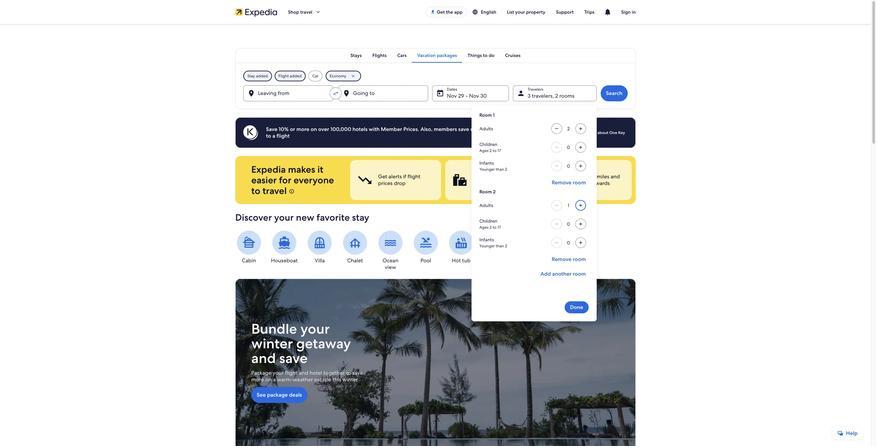 Task type: describe. For each thing, give the bounding box(es) containing it.
children for 2
[[480, 218, 498, 224]]

3 travelers, 2 rooms button
[[513, 85, 597, 102]]

one inside earn airline miles and one key rewards
[[569, 180, 579, 187]]

hot
[[452, 257, 461, 264]]

things to do
[[468, 52, 495, 58]]

shop
[[288, 9, 299, 15]]

a left the 10%
[[273, 133, 275, 140]]

stay
[[247, 73, 255, 79]]

airline
[[581, 173, 596, 180]]

sign in
[[622, 9, 636, 15]]

infants for 2
[[480, 237, 494, 243]]

2 inside dropdown button
[[555, 92, 558, 100]]

communication center icon image
[[604, 8, 612, 16]]

sign in button
[[616, 4, 641, 20]]

drop
[[394, 180, 406, 187]]

infants for 1
[[480, 160, 494, 166]]

package
[[267, 392, 288, 399]]

ocean
[[383, 257, 399, 264]]

villa button
[[306, 231, 334, 264]]

more inside bundle your winter getaway and save package your flight and hotel together to save more on a warm-weather escape this winter.
[[251, 377, 264, 384]]

stays link
[[345, 48, 367, 63]]

remove room for 1
[[552, 179, 586, 186]]

the
[[446, 9, 453, 15]]

to inside expedia makes it easier for everyone to travel
[[251, 185, 260, 197]]

learn
[[587, 130, 597, 136]]

room 1
[[480, 112, 495, 118]]

flights
[[373, 52, 387, 58]]

support link
[[551, 6, 579, 18]]

this
[[333, 377, 341, 384]]

travel inside expedia makes it easier for everyone to travel
[[263, 185, 287, 197]]

flights link
[[367, 48, 392, 63]]

your for discover
[[274, 212, 294, 224]]

escape
[[314, 377, 331, 384]]

younger for 2
[[480, 244, 495, 249]]

things
[[468, 52, 482, 58]]

1 horizontal spatial key
[[619, 130, 625, 136]]

cruises link
[[500, 48, 526, 63]]

tab list inside bundle your winter getaway and save main content
[[235, 48, 636, 63]]

alerts
[[389, 173, 402, 180]]

save for save
[[353, 370, 363, 377]]

list your property link
[[502, 6, 551, 18]]

vacation
[[417, 52, 436, 58]]

when
[[497, 126, 511, 133]]

nov 29 - nov 30
[[447, 92, 487, 100]]

things to do link
[[463, 48, 500, 63]]

favorite
[[317, 212, 350, 224]]

save
[[266, 126, 278, 133]]

prices.
[[404, 126, 419, 133]]

add
[[541, 271, 551, 278]]

done button
[[565, 302, 589, 314]]

room for room 2
[[480, 189, 492, 195]]

vacation packages
[[417, 52, 457, 58]]

30
[[481, 92, 487, 100]]

rewards
[[591, 180, 610, 187]]

room inside button
[[573, 271, 586, 278]]

list your property
[[507, 9, 546, 15]]

member
[[381, 126, 402, 133]]

also,
[[421, 126, 433, 133]]

room 2
[[480, 189, 496, 195]]

cabin
[[242, 257, 256, 264]]

remove room button for room 2
[[549, 254, 589, 266]]

villa
[[315, 257, 325, 264]]

adults for 1
[[480, 126, 493, 132]]

to inside bundle your winter getaway and save package your flight and hotel together to save more on a warm-weather escape this winter.
[[346, 370, 351, 377]]

1 nov from the left
[[447, 92, 457, 100]]

up
[[471, 126, 477, 133]]

17 for room 1
[[498, 148, 501, 154]]

ocean view button
[[377, 231, 404, 271]]

hotels
[[353, 126, 368, 133]]

infants younger than 2 for 1
[[480, 160, 507, 172]]

earn airline miles and one key rewards
[[569, 173, 620, 187]]

hot tub button
[[448, 231, 475, 264]]

see package deals
[[257, 392, 302, 399]]

hot tub
[[452, 257, 471, 264]]

winter.
[[343, 377, 359, 384]]

for
[[279, 174, 292, 186]]

save 10% or more on over 100,000 hotels with member prices. also, members save up to 30% when you add a hotel to a flight
[[266, 126, 550, 140]]

ages for room 1
[[480, 148, 489, 154]]

30%
[[485, 126, 496, 133]]

stay added
[[247, 73, 268, 79]]

search
[[606, 90, 623, 97]]

flight inside get alerts if flight prices drop
[[408, 173, 421, 180]]

ocean view
[[383, 257, 399, 271]]

3
[[528, 92, 531, 100]]

-
[[466, 92, 468, 100]]

children ages 2 to 17 for 1
[[480, 142, 501, 154]]

winter
[[251, 335, 293, 353]]

learn about one key link
[[584, 128, 628, 138]]

learn about one key
[[587, 130, 625, 136]]

ages for room 2
[[480, 225, 489, 230]]

english button
[[467, 6, 502, 18]]

2 nov from the left
[[469, 92, 479, 100]]

shop travel button
[[283, 4, 327, 20]]

100,000
[[331, 126, 351, 133]]

2 out of 3 element
[[446, 160, 537, 200]]

adults for 2
[[480, 203, 493, 209]]

with
[[369, 126, 380, 133]]

1
[[493, 112, 495, 118]]

easier
[[251, 174, 277, 186]]

10%
[[279, 126, 289, 133]]

add
[[523, 126, 532, 133]]

room for 1
[[573, 179, 586, 186]]

remove room for 2
[[552, 256, 586, 263]]

children ages 2 to 17 for 2
[[480, 218, 501, 230]]

makes
[[288, 164, 315, 176]]



Task type: vqa. For each thing, say whether or not it's contained in the screenshot.
2nd Children Ages 2 to 17 from the top of the Bundle your winter getaway and save main content
yes



Task type: locate. For each thing, give the bounding box(es) containing it.
remove room button up add another room
[[549, 254, 589, 266]]

added right stay
[[256, 73, 268, 79]]

1 ages from the top
[[480, 148, 489, 154]]

expedia makes it easier for everyone to travel
[[251, 164, 334, 197]]

0 vertical spatial room
[[480, 112, 492, 118]]

2 horizontal spatial save
[[459, 126, 469, 133]]

remove room button left rewards
[[549, 177, 589, 189]]

children ages 2 to 17 down room 2
[[480, 218, 501, 230]]

0 horizontal spatial on
[[265, 377, 272, 384]]

children down 30%
[[480, 142, 498, 148]]

younger right the hot tub button
[[480, 244, 495, 249]]

2 room from the top
[[573, 256, 586, 263]]

2 infants younger than 2 from the top
[[480, 237, 507, 249]]

infants younger than 2 up room 2
[[480, 160, 507, 172]]

rooms
[[560, 92, 575, 100]]

2 horizontal spatial and
[[611, 173, 620, 180]]

3 travelers, 2 rooms
[[528, 92, 575, 100]]

1 vertical spatial children
[[480, 218, 498, 224]]

pool button
[[412, 231, 440, 264]]

key right about
[[619, 130, 625, 136]]

0 horizontal spatial key
[[581, 180, 590, 187]]

1 vertical spatial remove room button
[[549, 254, 589, 266]]

download the app button image
[[430, 9, 436, 15]]

0 vertical spatial children
[[480, 142, 498, 148]]

0 vertical spatial than
[[496, 167, 504, 172]]

0 vertical spatial younger
[[480, 167, 495, 172]]

get alerts if flight prices drop
[[378, 173, 421, 187]]

0 horizontal spatial more
[[251, 377, 264, 384]]

travel inside shop travel dropdown button
[[300, 9, 313, 15]]

cars
[[398, 52, 407, 58]]

0 vertical spatial infants younger than 2
[[480, 160, 507, 172]]

more up see
[[251, 377, 264, 384]]

see package deals link
[[251, 388, 307, 404]]

infants right the hot tub button
[[480, 237, 494, 243]]

17
[[498, 148, 501, 154], [498, 225, 501, 230]]

0 horizontal spatial and
[[251, 350, 276, 368]]

0 vertical spatial more
[[297, 126, 309, 133]]

2 added from the left
[[290, 73, 302, 79]]

1 infants younger than 2 from the top
[[480, 160, 507, 172]]

children ages 2 to 17 down 30%
[[480, 142, 501, 154]]

2 vertical spatial save
[[353, 370, 363, 377]]

remove left airline
[[552, 179, 572, 186]]

tab list containing stays
[[235, 48, 636, 63]]

0 vertical spatial children ages 2 to 17
[[480, 142, 501, 154]]

nov right -
[[469, 92, 479, 100]]

vacation packages link
[[412, 48, 463, 63]]

bundle your winter getaway and save main content
[[0, 24, 872, 447]]

on left over
[[311, 126, 317, 133]]

0 vertical spatial infants
[[480, 160, 494, 166]]

bundle your winter getaway and save package your flight and hotel together to save more on a warm-weather escape this winter.
[[251, 320, 363, 384]]

chalet button
[[342, 231, 369, 264]]

1 vertical spatial travel
[[263, 185, 287, 197]]

app
[[454, 9, 463, 15]]

infants younger than 2 for 2
[[480, 237, 507, 249]]

pool
[[421, 257, 431, 264]]

more inside save 10% or more on over 100,000 hotels with member prices. also, members save up to 30% when you add a hotel to a flight
[[297, 126, 309, 133]]

0 vertical spatial and
[[611, 173, 620, 180]]

2 vertical spatial room
[[573, 271, 586, 278]]

if
[[403, 173, 407, 180]]

more
[[297, 126, 309, 133], [251, 377, 264, 384]]

a right 'add'
[[533, 126, 536, 133]]

warm-
[[277, 377, 293, 384]]

small image
[[472, 9, 479, 15]]

0 vertical spatial ages
[[480, 148, 489, 154]]

0 vertical spatial travel
[[300, 9, 313, 15]]

a inside bundle your winter getaway and save package your flight and hotel together to save more on a warm-weather escape this winter.
[[273, 377, 276, 384]]

0 vertical spatial on
[[311, 126, 317, 133]]

deals
[[289, 392, 302, 399]]

2 children from the top
[[480, 218, 498, 224]]

discover your new favorite stay
[[235, 212, 369, 224]]

remove room left rewards
[[552, 179, 586, 186]]

save left up
[[459, 126, 469, 133]]

and right warm-
[[299, 370, 308, 377]]

everyone
[[294, 174, 334, 186]]

2 than from the top
[[496, 244, 504, 249]]

0 vertical spatial 17
[[498, 148, 501, 154]]

1 vertical spatial ages
[[480, 225, 489, 230]]

add another room button
[[538, 268, 589, 280]]

english
[[481, 9, 497, 15]]

your for bundle
[[301, 320, 330, 339]]

adults right up
[[480, 126, 493, 132]]

in
[[632, 9, 636, 15]]

key inside earn airline miles and one key rewards
[[581, 180, 590, 187]]

get
[[437, 9, 445, 15], [378, 173, 387, 180]]

a left warm-
[[273, 377, 276, 384]]

1 than from the top
[[496, 167, 504, 172]]

sign
[[622, 9, 631, 15]]

your
[[516, 9, 525, 15], [274, 212, 294, 224], [301, 320, 330, 339], [273, 370, 284, 377]]

0 vertical spatial adults
[[480, 126, 493, 132]]

1 remove from the top
[[552, 179, 572, 186]]

1 vertical spatial than
[[496, 244, 504, 249]]

chalet
[[347, 257, 363, 264]]

1 added from the left
[[256, 73, 268, 79]]

0 vertical spatial remove room
[[552, 179, 586, 186]]

2 remove room button from the top
[[549, 254, 589, 266]]

travel sale activities deals image
[[235, 279, 636, 447]]

2 younger from the top
[[480, 244, 495, 249]]

than for 1
[[496, 167, 504, 172]]

added for flight added
[[290, 73, 302, 79]]

flight added
[[279, 73, 302, 79]]

discover
[[235, 212, 272, 224]]

1 vertical spatial on
[[265, 377, 272, 384]]

1 vertical spatial hotel
[[310, 370, 322, 377]]

than for 2
[[496, 244, 504, 249]]

remove up another
[[552, 256, 572, 263]]

added
[[256, 73, 268, 79], [290, 73, 302, 79]]

1 17 from the top
[[498, 148, 501, 154]]

new
[[296, 212, 315, 224]]

swap origin and destination values image
[[333, 90, 339, 97]]

economy button
[[326, 71, 361, 81]]

flight up deals
[[285, 370, 298, 377]]

0 horizontal spatial get
[[378, 173, 387, 180]]

flight inside bundle your winter getaway and save package your flight and hotel together to save more on a warm-weather escape this winter.
[[285, 370, 298, 377]]

1 adults from the top
[[480, 126, 493, 132]]

children
[[480, 142, 498, 148], [480, 218, 498, 224]]

to
[[483, 52, 488, 58], [478, 126, 484, 133], [266, 133, 271, 140], [493, 148, 497, 154], [251, 185, 260, 197], [493, 225, 497, 230], [346, 370, 351, 377]]

0 vertical spatial one
[[610, 130, 618, 136]]

save right the this
[[353, 370, 363, 377]]

support
[[556, 9, 574, 15]]

adults
[[480, 126, 493, 132], [480, 203, 493, 209]]

1 infants from the top
[[480, 160, 494, 166]]

nov 29 - nov 30 button
[[432, 85, 509, 102]]

3 out of 3 element
[[541, 160, 632, 200]]

xsmall image
[[289, 189, 295, 194]]

room right another
[[573, 271, 586, 278]]

infants younger than 2 right the hot tub button
[[480, 237, 507, 249]]

packages
[[437, 52, 457, 58]]

your for list
[[516, 9, 525, 15]]

0 horizontal spatial save
[[279, 350, 308, 368]]

save inside save 10% or more on over 100,000 hotels with member prices. also, members save up to 30% when you add a hotel to a flight
[[459, 126, 469, 133]]

2 ages from the top
[[480, 225, 489, 230]]

search button
[[601, 85, 628, 102]]

hotel
[[537, 126, 550, 133], [310, 370, 322, 377]]

1 vertical spatial save
[[279, 350, 308, 368]]

flight left the or
[[277, 133, 290, 140]]

1 horizontal spatial one
[[610, 130, 618, 136]]

trips
[[585, 9, 595, 15]]

over
[[318, 126, 329, 133]]

1 vertical spatial and
[[251, 350, 276, 368]]

1 vertical spatial key
[[581, 180, 590, 187]]

0 vertical spatial remove
[[552, 179, 572, 186]]

younger up room 2
[[480, 167, 495, 172]]

prices
[[378, 180, 393, 187]]

room for room 1
[[480, 112, 492, 118]]

infants
[[480, 160, 494, 166], [480, 237, 494, 243]]

get left alerts
[[378, 173, 387, 180]]

2
[[555, 92, 558, 100], [490, 148, 492, 154], [505, 167, 507, 172], [493, 189, 496, 195], [490, 225, 492, 230], [505, 244, 507, 249]]

1 vertical spatial flight
[[408, 173, 421, 180]]

on left warm-
[[265, 377, 272, 384]]

1 horizontal spatial added
[[290, 73, 302, 79]]

remove room button for room 1
[[549, 177, 589, 189]]

save for over
[[459, 126, 469, 133]]

0 horizontal spatial nov
[[447, 92, 457, 100]]

tab list
[[235, 48, 636, 63]]

travelers,
[[532, 92, 554, 100]]

on inside save 10% or more on over 100,000 hotels with member prices. also, members save up to 30% when you add a hotel to a flight
[[311, 126, 317, 133]]

one right about
[[610, 130, 618, 136]]

on inside bundle your winter getaway and save package your flight and hotel together to save more on a warm-weather escape this winter.
[[265, 377, 272, 384]]

view
[[385, 264, 396, 271]]

younger for 1
[[480, 167, 495, 172]]

nov left 29 at the right of the page
[[447, 92, 457, 100]]

hotel right 'add'
[[537, 126, 550, 133]]

0 vertical spatial room
[[573, 179, 586, 186]]

1 vertical spatial one
[[569, 180, 579, 187]]

get for get the app
[[437, 9, 445, 15]]

1 room from the top
[[573, 179, 586, 186]]

bundle
[[251, 320, 297, 339]]

1 horizontal spatial travel
[[300, 9, 313, 15]]

1 vertical spatial remove room
[[552, 256, 586, 263]]

flight inside save 10% or more on over 100,000 hotels with member prices. also, members save up to 30% when you add a hotel to a flight
[[277, 133, 290, 140]]

2 vertical spatial and
[[299, 370, 308, 377]]

remove for room 1
[[552, 179, 572, 186]]

1 vertical spatial remove
[[552, 256, 572, 263]]

get the app
[[437, 9, 463, 15]]

0 horizontal spatial one
[[569, 180, 579, 187]]

1 children from the top
[[480, 142, 498, 148]]

children for 1
[[480, 142, 498, 148]]

room left rewards
[[573, 179, 586, 186]]

economy
[[330, 73, 347, 79]]

1 vertical spatial room
[[480, 189, 492, 195]]

2 vertical spatial flight
[[285, 370, 298, 377]]

flight
[[279, 73, 289, 79]]

get for get alerts if flight prices drop
[[378, 173, 387, 180]]

remove
[[552, 179, 572, 186], [552, 256, 572, 263]]

0 vertical spatial save
[[459, 126, 469, 133]]

2 remove from the top
[[552, 256, 572, 263]]

and right the miles
[[611, 173, 620, 180]]

0 vertical spatial get
[[437, 9, 445, 15]]

get the app link
[[426, 7, 467, 17]]

nov
[[447, 92, 457, 100], [469, 92, 479, 100]]

remove room button
[[549, 177, 589, 189], [549, 254, 589, 266]]

1 vertical spatial room
[[573, 256, 586, 263]]

and inside earn airline miles and one key rewards
[[611, 173, 620, 180]]

cruises
[[505, 52, 521, 58]]

0 vertical spatial hotel
[[537, 126, 550, 133]]

stays
[[351, 52, 362, 58]]

than
[[496, 167, 504, 172], [496, 244, 504, 249]]

key right earn
[[581, 180, 590, 187]]

1 vertical spatial 17
[[498, 225, 501, 230]]

1 horizontal spatial save
[[353, 370, 363, 377]]

remove for room 2
[[552, 256, 572, 263]]

2 17 from the top
[[498, 225, 501, 230]]

getaway
[[296, 335, 351, 353]]

1 vertical spatial younger
[[480, 244, 495, 249]]

get right download the app button icon
[[437, 9, 445, 15]]

shop travel
[[288, 9, 313, 15]]

1 horizontal spatial on
[[311, 126, 317, 133]]

children down room 2
[[480, 218, 498, 224]]

3 room from the top
[[573, 271, 586, 278]]

0 vertical spatial key
[[619, 130, 625, 136]]

expedia logo image
[[235, 7, 277, 17]]

1 horizontal spatial and
[[299, 370, 308, 377]]

children ages 2 to 17
[[480, 142, 501, 154], [480, 218, 501, 230]]

added right flight
[[290, 73, 302, 79]]

adults down room 2
[[480, 203, 493, 209]]

2 remove room from the top
[[552, 256, 586, 263]]

flight
[[277, 133, 290, 140], [408, 173, 421, 180], [285, 370, 298, 377]]

done
[[570, 304, 584, 311]]

17 for room 2
[[498, 225, 501, 230]]

flight right if
[[408, 173, 421, 180]]

2 infants from the top
[[480, 237, 494, 243]]

and up package
[[251, 350, 276, 368]]

remove room up add another room
[[552, 256, 586, 263]]

0 vertical spatial remove room button
[[549, 177, 589, 189]]

1 horizontal spatial more
[[297, 126, 309, 133]]

added for stay added
[[256, 73, 268, 79]]

1 vertical spatial children ages 2 to 17
[[480, 218, 501, 230]]

save up warm-
[[279, 350, 308, 368]]

add another room
[[541, 271, 586, 278]]

1 children ages 2 to 17 from the top
[[480, 142, 501, 154]]

1 horizontal spatial get
[[437, 9, 445, 15]]

room for 2
[[573, 256, 586, 263]]

0 horizontal spatial travel
[[263, 185, 287, 197]]

1 vertical spatial infants younger than 2
[[480, 237, 507, 249]]

room up add another room
[[573, 256, 586, 263]]

2 children ages 2 to 17 from the top
[[480, 218, 501, 230]]

travel left trailing 'icon'
[[300, 9, 313, 15]]

a
[[533, 126, 536, 133], [273, 133, 275, 140], [273, 377, 276, 384]]

1 room from the top
[[480, 112, 492, 118]]

1 out of 3 element
[[350, 160, 442, 200]]

1 younger from the top
[[480, 167, 495, 172]]

key
[[619, 130, 625, 136], [581, 180, 590, 187]]

more right the or
[[297, 126, 309, 133]]

travel left xsmall image
[[263, 185, 287, 197]]

1 vertical spatial more
[[251, 377, 264, 384]]

list
[[507, 9, 514, 15]]

get inside get alerts if flight prices drop
[[378, 173, 387, 180]]

trailing image
[[315, 9, 321, 15]]

0 vertical spatial flight
[[277, 133, 290, 140]]

hotel inside save 10% or more on over 100,000 hotels with member prices. also, members save up to 30% when you add a hotel to a flight
[[537, 126, 550, 133]]

0 horizontal spatial hotel
[[310, 370, 322, 377]]

1 vertical spatial adults
[[480, 203, 493, 209]]

1 vertical spatial get
[[378, 173, 387, 180]]

hotel inside bundle your winter getaway and save package your flight and hotel together to save more on a warm-weather escape this winter.
[[310, 370, 322, 377]]

one left airline
[[569, 180, 579, 187]]

1 vertical spatial infants
[[480, 237, 494, 243]]

2 adults from the top
[[480, 203, 493, 209]]

2 room from the top
[[480, 189, 492, 195]]

about
[[598, 130, 609, 136]]

1 remove room button from the top
[[549, 177, 589, 189]]

1 horizontal spatial hotel
[[537, 126, 550, 133]]

infants up room 2
[[480, 160, 494, 166]]

1 remove room from the top
[[552, 179, 586, 186]]

29
[[458, 92, 464, 100]]

1 horizontal spatial nov
[[469, 92, 479, 100]]

room
[[480, 112, 492, 118], [480, 189, 492, 195]]

0 horizontal spatial added
[[256, 73, 268, 79]]

hotel left "together"
[[310, 370, 322, 377]]



